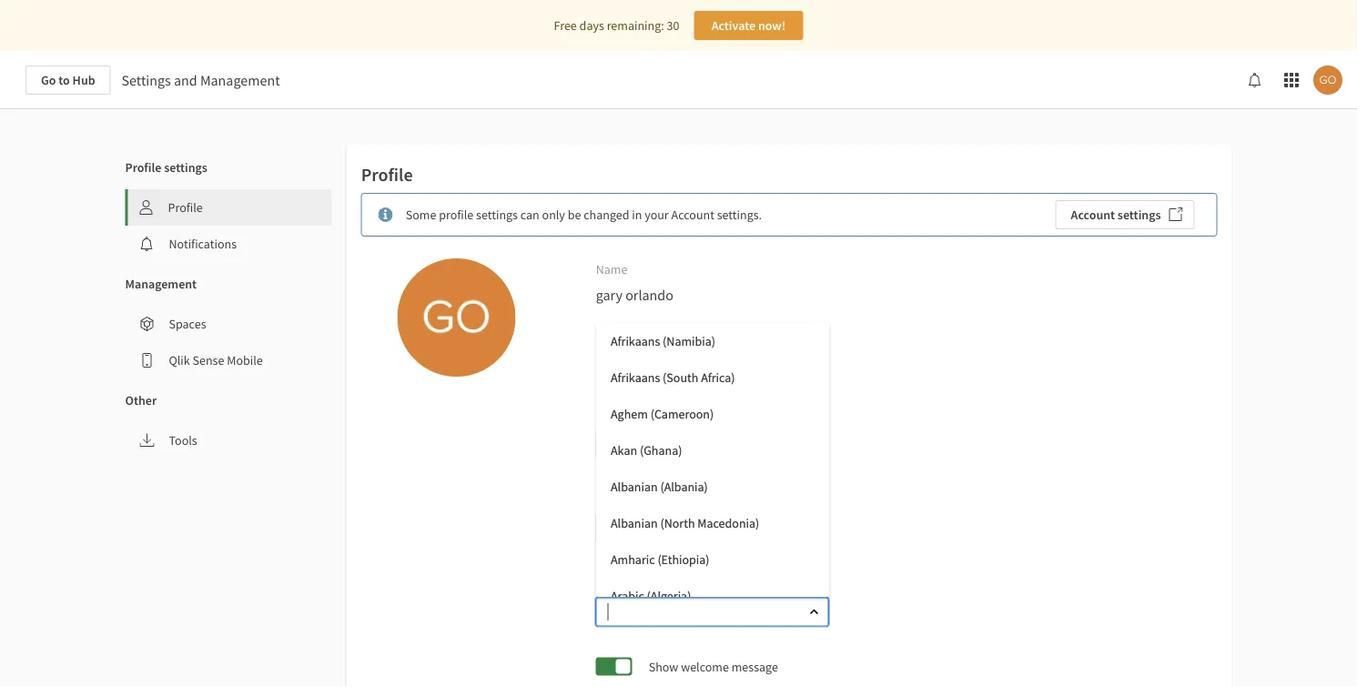 Task type: vqa. For each thing, say whether or not it's contained in the screenshot.
2nd the am from the bottom of the page
no



Task type: describe. For each thing, give the bounding box(es) containing it.
0 vertical spatial gary orlando image
[[1314, 66, 1343, 95]]

gary
[[596, 286, 623, 304]]

(ethiopia)
[[658, 551, 710, 568]]

alert containing some profile settings can only be changed in your account settings.
[[361, 193, 1218, 237]]

(namibia)
[[663, 333, 716, 349]]

some profile settings can only be changed in your account settings.
[[406, 207, 762, 223]]

some
[[406, 207, 436, 223]]

orlandogary85@gmail.com
[[596, 355, 761, 373]]

creating
[[707, 567, 750, 584]]

zone
[[625, 484, 651, 500]]

in
[[632, 207, 642, 223]]

your
[[645, 207, 669, 223]]

and
[[174, 71, 197, 89]]

only
[[542, 207, 565, 223]]

welcome
[[681, 659, 729, 675]]

aghem
[[611, 405, 648, 422]]

tools
[[169, 432, 197, 449]]

afrikaans (south africa)
[[611, 369, 735, 385]]

macedonia)
[[698, 515, 760, 531]]

notifications
[[169, 236, 237, 252]]

time
[[596, 484, 623, 500]]

tools link
[[125, 422, 332, 459]]

apps
[[753, 567, 779, 584]]

regional settings for creating apps
[[596, 567, 779, 584]]

spaces link
[[125, 306, 332, 342]]

0 horizontal spatial profile
[[125, 159, 161, 176]]

settings for profile settings
[[164, 159, 207, 176]]

preferred
[[596, 400, 646, 416]]

1 vertical spatial gary orlando image
[[398, 259, 516, 377]]

name gary orlando
[[596, 261, 674, 304]]

profile link
[[128, 189, 332, 226]]

afrikaans for afrikaans (south africa)
[[611, 369, 660, 385]]

(south
[[663, 369, 699, 385]]

regional
[[596, 567, 642, 584]]

language
[[648, 400, 697, 416]]

go
[[41, 72, 56, 88]]

2 horizontal spatial profile
[[361, 163, 413, 186]]

orlando
[[626, 286, 674, 304]]

qlik sense mobile link
[[125, 342, 332, 379]]

afrikaans (namibia)
[[611, 333, 716, 349]]

(ghana)
[[640, 442, 682, 458]]

(north
[[660, 515, 695, 531]]

settings.
[[717, 207, 762, 223]]

name
[[596, 261, 628, 278]]

albanian for albanian (north macedonia)
[[611, 515, 658, 531]]



Task type: locate. For each thing, give the bounding box(es) containing it.
arabic (algeria)
[[611, 588, 691, 604]]

show welcome message
[[649, 659, 778, 675]]

30
[[667, 17, 680, 34]]

albanian down akan
[[611, 478, 658, 495]]

settings
[[164, 159, 207, 176], [476, 207, 518, 223], [1118, 207, 1161, 223], [645, 567, 687, 584]]

other
[[125, 392, 157, 409]]

show
[[649, 659, 679, 675]]

None text field
[[598, 597, 794, 627]]

list box containing afrikaans (namibia)
[[596, 323, 829, 614]]

amharic
[[611, 551, 655, 568]]

1 vertical spatial management
[[125, 276, 197, 292]]

2 afrikaans from the top
[[611, 369, 660, 385]]

close image
[[809, 607, 820, 618]]

1 afrikaans from the top
[[611, 333, 660, 349]]

0 horizontal spatial management
[[125, 276, 197, 292]]

settings and management
[[122, 71, 280, 89]]

africa)
[[701, 369, 735, 385]]

1 albanian from the top
[[611, 478, 658, 495]]

akan (ghana)
[[611, 442, 682, 458]]

0 horizontal spatial gary orlando image
[[398, 259, 516, 377]]

changed
[[584, 207, 630, 223]]

afrikaans down orlando at the top of the page
[[611, 333, 660, 349]]

account settings
[[1071, 207, 1161, 223]]

amharic (ethiopia)
[[611, 551, 710, 568]]

afrikaans
[[611, 333, 660, 349], [611, 369, 660, 385]]

(albania)
[[660, 478, 708, 495]]

free days remaining: 30
[[554, 17, 680, 34]]

notifications link
[[125, 226, 332, 262]]

1 horizontal spatial profile
[[168, 199, 203, 216]]

1 account from the left
[[671, 207, 715, 223]]

profile
[[125, 159, 161, 176], [361, 163, 413, 186], [168, 199, 203, 216]]

mobile
[[227, 352, 263, 369]]

1 horizontal spatial account
[[1071, 207, 1115, 223]]

1 horizontal spatial gary orlando image
[[1314, 66, 1343, 95]]

0 horizontal spatial account
[[671, 207, 715, 223]]

management up spaces
[[125, 276, 197, 292]]

sense
[[193, 352, 224, 369]]

(cameroon)
[[651, 405, 714, 422]]

albanian
[[611, 478, 658, 495], [611, 515, 658, 531]]

1 vertical spatial afrikaans
[[611, 369, 660, 385]]

afrikaans for afrikaans (namibia)
[[611, 333, 660, 349]]

to
[[59, 72, 70, 88]]

2 albanian from the top
[[611, 515, 658, 531]]

can
[[521, 207, 540, 223]]

aghem (cameroon)
[[611, 405, 714, 422]]

0 vertical spatial albanian
[[611, 478, 658, 495]]

albanian (north macedonia)
[[611, 515, 760, 531]]

management right and
[[200, 71, 280, 89]]

email
[[596, 330, 626, 347]]

afrikaans up 'preferred language' on the bottom of the page
[[611, 369, 660, 385]]

settings for account settings
[[1118, 207, 1161, 223]]

days
[[580, 17, 604, 34]]

(algeria)
[[647, 588, 691, 604]]

management
[[200, 71, 280, 89], [125, 276, 197, 292]]

preferred language
[[596, 400, 697, 416]]

2 account from the left
[[1071, 207, 1115, 223]]

0 vertical spatial management
[[200, 71, 280, 89]]

account
[[671, 207, 715, 223], [1071, 207, 1115, 223]]

now!
[[758, 17, 786, 34]]

profile settings
[[125, 159, 207, 176]]

settings
[[122, 71, 171, 89]]

time zone
[[596, 484, 651, 500]]

for
[[689, 567, 704, 584]]

profile up some
[[361, 163, 413, 186]]

alert
[[361, 193, 1218, 237]]

be
[[568, 207, 581, 223]]

free
[[554, 17, 577, 34]]

qlik
[[169, 352, 190, 369]]

spaces
[[169, 316, 206, 332]]

1 horizontal spatial management
[[200, 71, 280, 89]]

0 vertical spatial afrikaans
[[611, 333, 660, 349]]

albanian down zone
[[611, 515, 658, 531]]

profile down settings
[[125, 159, 161, 176]]

1 vertical spatial albanian
[[611, 515, 658, 531]]

activate
[[712, 17, 756, 34]]

settings for regional settings for creating apps
[[645, 567, 687, 584]]

account settings link
[[1056, 200, 1195, 229]]

remaining:
[[607, 17, 664, 34]]

list box
[[596, 323, 829, 614]]

akan
[[611, 442, 637, 458]]

profile up "notifications" on the top of page
[[168, 199, 203, 216]]

albanian for albanian (albania)
[[611, 478, 658, 495]]

message
[[732, 659, 778, 675]]

profile
[[439, 207, 474, 223]]

qlik sense mobile
[[169, 352, 263, 369]]

go to hub
[[41, 72, 95, 88]]

email orlandogary85@gmail.com
[[596, 330, 761, 373]]

albanian (albania)
[[611, 478, 708, 495]]

go to hub link
[[25, 66, 111, 95]]

hub
[[72, 72, 95, 88]]

activate now!
[[712, 17, 786, 34]]

arabic
[[611, 588, 644, 604]]

activate now! link
[[694, 11, 803, 40]]

gary orlando image
[[1314, 66, 1343, 95], [398, 259, 516, 377]]



